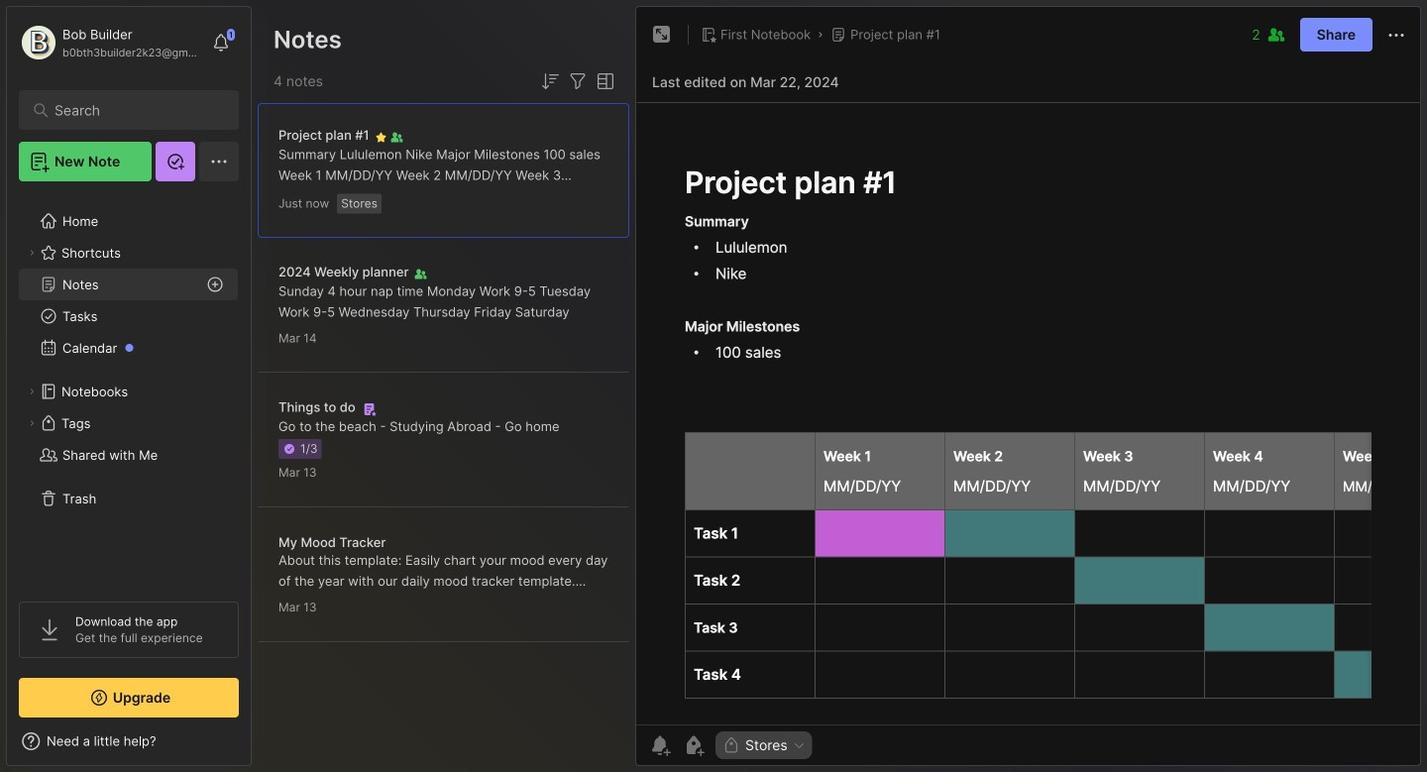 Task type: vqa. For each thing, say whether or not it's contained in the screenshot.
THE AMERICA/ATKA
no



Task type: locate. For each thing, give the bounding box(es) containing it.
None search field
[[55, 98, 213, 122]]

expand notebooks image
[[26, 386, 38, 397]]

Stores Tag actions field
[[788, 738, 807, 752]]

none search field inside main element
[[55, 98, 213, 122]]

main element
[[0, 0, 258, 772]]

Sort options field
[[538, 69, 562, 93]]

tree
[[7, 193, 251, 584]]

add tag image
[[682, 733, 706, 757]]

WHAT'S NEW field
[[7, 726, 251, 757]]

tree inside main element
[[7, 193, 251, 584]]

add filters image
[[566, 69, 590, 93]]



Task type: describe. For each thing, give the bounding box(es) containing it.
Account field
[[19, 23, 202, 62]]

Search text field
[[55, 101, 213, 120]]

more actions image
[[1385, 23, 1408, 47]]

Add filters field
[[566, 69, 590, 93]]

expand tags image
[[26, 417, 38, 429]]

click to collapse image
[[250, 735, 265, 759]]

More actions field
[[1385, 22, 1408, 47]]

add a reminder image
[[648, 733, 672, 757]]

expand note image
[[650, 23, 674, 47]]

Note Editor text field
[[636, 102, 1420, 725]]

note window element
[[635, 6, 1421, 771]]

View options field
[[590, 69, 617, 93]]



